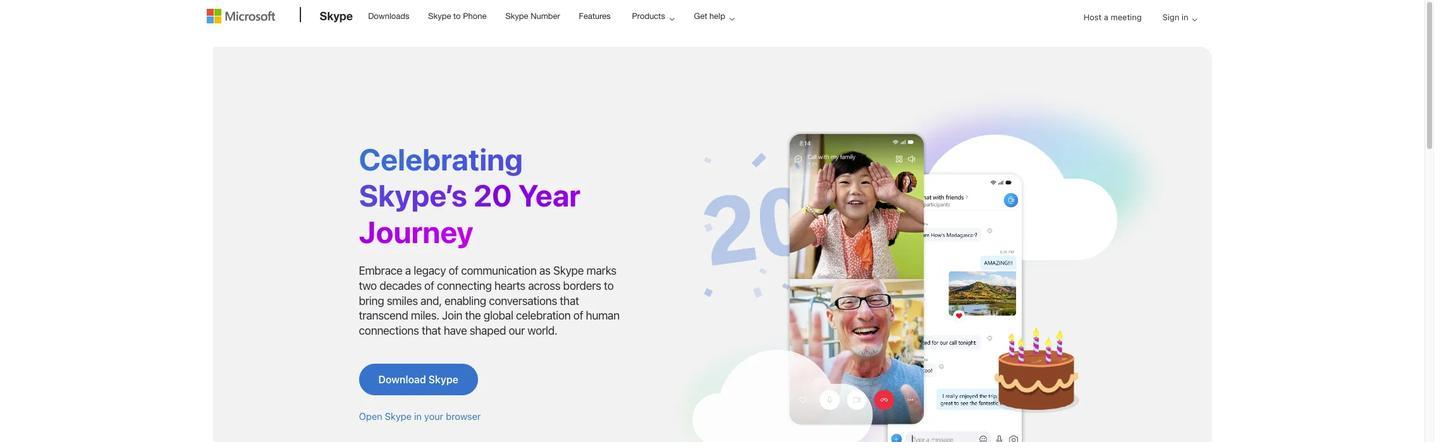 Task type: locate. For each thing, give the bounding box(es) containing it.
host a meeting link
[[1074, 1, 1152, 34]]

that
[[560, 294, 579, 308], [422, 325, 441, 338]]

of
[[449, 264, 458, 277], [424, 279, 434, 292], [573, 310, 583, 323]]

menu bar
[[206, 1, 1218, 67]]

that down miles.
[[422, 325, 441, 338]]

1 vertical spatial of
[[424, 279, 434, 292]]

communication
[[461, 264, 537, 277]]

skype up borders
[[553, 264, 584, 277]]

human
[[586, 310, 620, 323]]

transcend
[[359, 310, 408, 323]]

as
[[539, 264, 551, 277]]

miles.
[[411, 310, 439, 323]]

embrace a legacy of communication as skype marks two decades of connecting hearts across borders to bring smiles and, enabling conversations that transcend miles. join the global celebration of human connections that have shaped our world.
[[359, 264, 620, 338]]

0 vertical spatial a
[[1104, 12, 1108, 22]]

skype left the "downloads" link
[[320, 9, 353, 23]]

join
[[442, 310, 462, 323]]

in
[[1182, 12, 1188, 22], [414, 411, 422, 423]]

connections
[[359, 325, 419, 338]]

shaped
[[470, 325, 506, 338]]

skype's
[[359, 178, 467, 213]]

1 vertical spatial in
[[414, 411, 422, 423]]

to left phone
[[453, 11, 461, 21]]

features
[[579, 11, 611, 21]]

a inside 'embrace a legacy of communication as skype marks two decades of connecting hearts across borders to bring smiles and, enabling conversations that transcend miles. join the global celebration of human connections that have shaped our world.'
[[405, 264, 411, 277]]

help
[[710, 11, 725, 21]]

year
[[518, 178, 581, 213]]

and,
[[420, 294, 442, 308]]

enabling
[[444, 294, 486, 308]]

download
[[378, 375, 426, 386]]

sign in link
[[1152, 1, 1202, 34]]

downloads
[[368, 11, 409, 21]]

world.
[[528, 325, 557, 338]]

0 horizontal spatial to
[[453, 11, 461, 21]]

0 horizontal spatial of
[[424, 279, 434, 292]]

skype inside 'embrace a legacy of communication as skype marks two decades of connecting hearts across borders to bring smiles and, enabling conversations that transcend miles. join the global celebration of human connections that have shaped our world.'
[[553, 264, 584, 277]]

2 horizontal spatial of
[[573, 310, 583, 323]]

meeting
[[1111, 12, 1142, 22]]

a right host
[[1104, 12, 1108, 22]]

skype right open
[[385, 411, 412, 423]]

products
[[632, 11, 665, 21]]

0 vertical spatial to
[[453, 11, 461, 21]]

marks
[[587, 264, 616, 277]]

in right sign
[[1182, 12, 1188, 22]]

journey
[[359, 214, 473, 250]]

1 vertical spatial a
[[405, 264, 411, 277]]

20
[[473, 178, 512, 213]]

of up connecting
[[449, 264, 458, 277]]

celebrating skype's 20 year journey
[[359, 141, 581, 250]]

skype left phone
[[428, 11, 451, 21]]

that down borders
[[560, 294, 579, 308]]

0 vertical spatial in
[[1182, 12, 1188, 22]]

1 horizontal spatial of
[[449, 264, 458, 277]]

0 vertical spatial that
[[560, 294, 579, 308]]

arrow down image
[[1187, 12, 1202, 27]]

1 horizontal spatial in
[[1182, 12, 1188, 22]]

a up decades
[[405, 264, 411, 277]]

to
[[453, 11, 461, 21], [604, 279, 614, 292]]

open skype in your browser link
[[359, 411, 481, 423]]

1 horizontal spatial a
[[1104, 12, 1108, 22]]

your
[[424, 411, 443, 423]]

1 vertical spatial to
[[604, 279, 614, 292]]

of down legacy
[[424, 279, 434, 292]]

of left human
[[573, 310, 583, 323]]

0 horizontal spatial that
[[422, 325, 441, 338]]

1 horizontal spatial to
[[604, 279, 614, 292]]

a inside "link"
[[1104, 12, 1108, 22]]

number
[[531, 11, 560, 21]]

to down marks
[[604, 279, 614, 292]]

0 horizontal spatial a
[[405, 264, 411, 277]]

0 vertical spatial of
[[449, 264, 458, 277]]

connecting
[[437, 279, 492, 292]]

in left your on the left bottom
[[414, 411, 422, 423]]

2 vertical spatial of
[[573, 310, 583, 323]]

get help button
[[683, 1, 745, 32]]

menu bar containing host a meeting
[[206, 1, 1218, 67]]

celebrating
[[359, 141, 523, 177]]

0 horizontal spatial in
[[414, 411, 422, 423]]

host a meeting
[[1084, 12, 1142, 22]]

sign
[[1163, 12, 1179, 22]]

skype
[[320, 9, 353, 23], [428, 11, 451, 21], [505, 11, 528, 21], [553, 264, 584, 277], [429, 375, 458, 386], [385, 411, 412, 423]]

downloads link
[[362, 1, 415, 31]]

a
[[1104, 12, 1108, 22], [405, 264, 411, 277]]

across
[[528, 279, 560, 292]]

microsoft image
[[206, 9, 275, 23]]



Task type: vqa. For each thing, say whether or not it's contained in the screenshot.
Family to the right
no



Task type: describe. For each thing, give the bounding box(es) containing it.
products button
[[621, 1, 685, 32]]

a for embrace
[[405, 264, 411, 277]]

borders
[[563, 279, 601, 292]]

get help
[[694, 11, 725, 21]]

download skype
[[378, 375, 458, 386]]

skype link
[[313, 1, 359, 35]]

browser
[[446, 411, 481, 423]]

skype to phone link
[[422, 1, 492, 31]]

smiles
[[387, 294, 418, 308]]

sign in
[[1163, 12, 1188, 22]]

global
[[484, 310, 513, 323]]

the
[[465, 310, 481, 323]]

great video calling with skype image
[[662, 85, 1174, 443]]

legacy
[[414, 264, 446, 277]]

download skype link
[[359, 365, 478, 396]]

open
[[359, 411, 382, 423]]

get
[[694, 11, 707, 21]]

open skype in your browser
[[359, 411, 481, 423]]

1 vertical spatial that
[[422, 325, 441, 338]]

decades
[[380, 279, 422, 292]]

embrace
[[359, 264, 403, 277]]

conversations
[[489, 294, 557, 308]]

skype to phone
[[428, 11, 487, 21]]

features link
[[573, 1, 616, 31]]

our
[[509, 325, 525, 338]]

skype up your on the left bottom
[[429, 375, 458, 386]]

skype left number
[[505, 11, 528, 21]]

a for host
[[1104, 12, 1108, 22]]

hearts
[[494, 279, 525, 292]]

bring
[[359, 294, 384, 308]]

to inside 'embrace a legacy of communication as skype marks two decades of connecting hearts across borders to bring smiles and, enabling conversations that transcend miles. join the global celebration of human connections that have shaped our world.'
[[604, 279, 614, 292]]

skype number
[[505, 11, 560, 21]]

phone
[[463, 11, 487, 21]]

host
[[1084, 12, 1102, 22]]

1 horizontal spatial that
[[560, 294, 579, 308]]

have
[[444, 325, 467, 338]]

celebration
[[516, 310, 571, 323]]

two
[[359, 279, 377, 292]]

skype number link
[[500, 1, 566, 31]]



